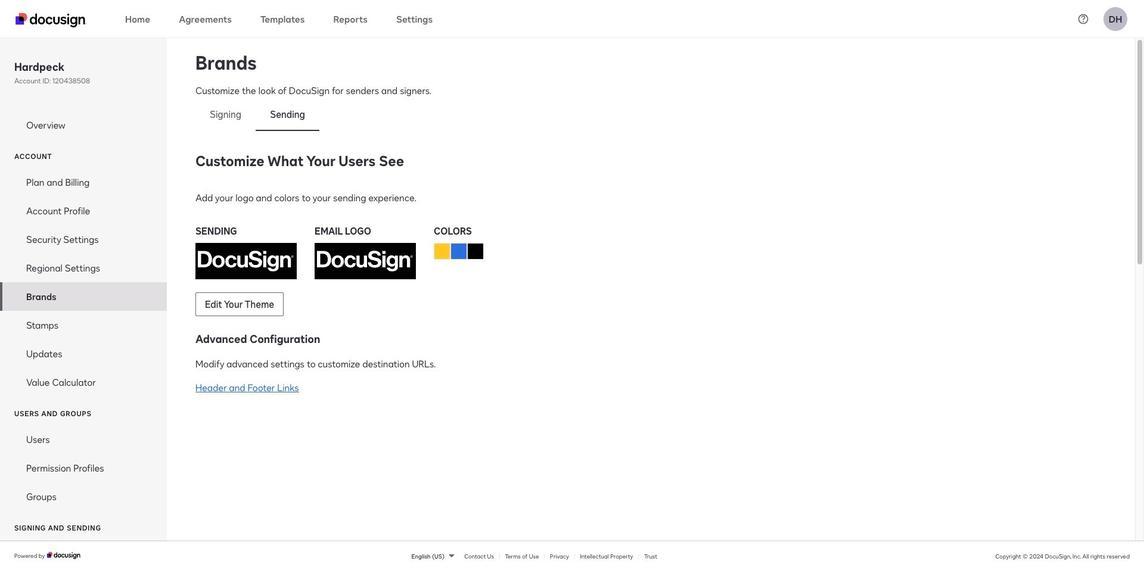 Task type: locate. For each thing, give the bounding box(es) containing it.
sending logo image
[[195, 243, 297, 280]]

users and groups element
[[0, 426, 167, 511]]

docusign admin image
[[15, 13, 87, 27]]

tab list
[[195, 98, 1107, 131]]



Task type: vqa. For each thing, say whether or not it's contained in the screenshot.
Your Uploaded Profile Image in the top right of the page
no



Task type: describe. For each thing, give the bounding box(es) containing it.
account element
[[0, 168, 167, 397]]

email logo image
[[315, 243, 416, 280]]

logo image
[[47, 553, 81, 559]]



